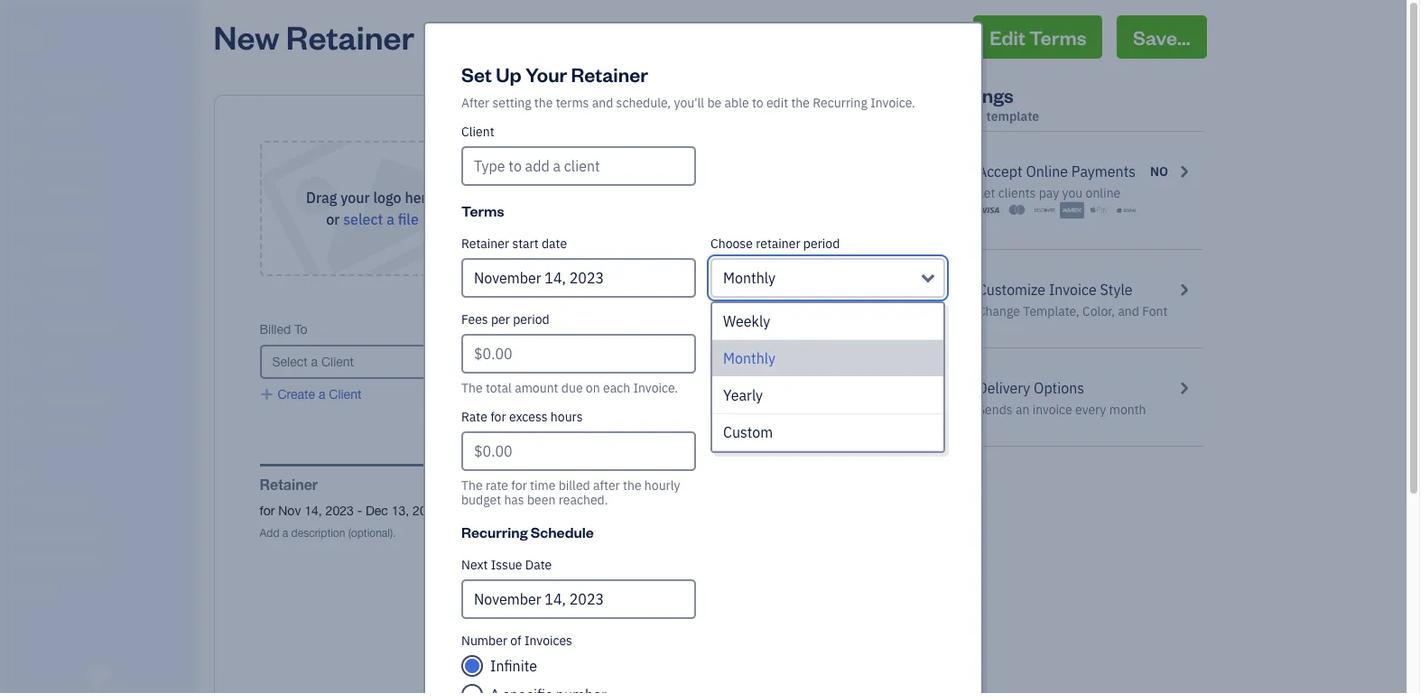 Task type: describe. For each thing, give the bounding box(es) containing it.
retainer inside set up your retainer after setting the terms and schedule, you'll be able to edit the recurring invoice.
[[571, 61, 648, 87]]

klo owner
[[14, 16, 48, 50]]

number inside set up your retainer "dialog"
[[462, 633, 508, 650]]

Hours per period text field
[[711, 334, 946, 374]]

client image
[[12, 113, 33, 131]]

number inside invoice number 0000001
[[633, 323, 678, 337]]

excess
[[509, 409, 548, 425]]

fees
[[462, 312, 488, 328]]

rate
[[486, 478, 509, 494]]

14,
[[305, 504, 322, 519]]

issue inside set up your retainer "dialog"
[[491, 557, 523, 574]]

save… button
[[1117, 15, 1207, 59]]

fees per period
[[462, 312, 550, 328]]

this
[[962, 108, 984, 125]]

color,
[[1083, 304, 1116, 320]]

let
[[978, 185, 996, 201]]

hours
[[551, 409, 583, 425]]

2 vertical spatial terms
[[492, 504, 526, 519]]

settings for this template
[[940, 82, 1040, 125]]

your
[[526, 61, 567, 87]]

0000001 button
[[589, 338, 722, 354]]

11/14/2023 button
[[454, 338, 562, 354]]

1 vertical spatial and
[[1119, 304, 1140, 320]]

due
[[562, 380, 583, 397]]

invoices
[[525, 633, 573, 650]]

rate
[[462, 409, 488, 425]]

0000001
[[589, 339, 638, 353]]

number of invoices
[[462, 633, 573, 650]]

recurring schedule
[[462, 523, 594, 542]]

an
[[1016, 402, 1030, 418]]

0 horizontal spatial for
[[260, 504, 275, 519]]

sends
[[978, 402, 1013, 418]]

dec
[[366, 504, 388, 519]]

date inside date of issue 11/14/2023
[[454, 323, 480, 337]]

paintbrush image
[[951, 279, 967, 301]]

on
[[586, 380, 600, 397]]

new
[[214, 15, 280, 58]]

file
[[398, 210, 419, 229]]

project image
[[12, 285, 33, 303]]

retainer start date
[[462, 236, 567, 252]]

timer image
[[12, 319, 33, 337]]

create a client button
[[260, 387, 362, 403]]

sends an invoice every month
[[978, 402, 1147, 418]]

budget
[[462, 492, 501, 509]]

no
[[1151, 164, 1169, 180]]

1 vertical spatial edit terms
[[466, 504, 526, 519]]

apps image
[[14, 468, 193, 482]]

Invoice issue date in MM/DD/YYYY format text field
[[462, 580, 696, 620]]

options
[[1034, 379, 1085, 397]]

the rate for time billed after the hourly budget has been reached.
[[462, 478, 681, 509]]

schedule,
[[617, 95, 671, 111]]

able
[[725, 95, 749, 111]]

issue inside date of issue 11/14/2023
[[498, 323, 528, 337]]

you
[[1063, 185, 1083, 201]]

due date
[[454, 378, 506, 392]]

edit terms button for new retainer
[[974, 15, 1103, 59]]

due inside amount due $0.00
[[813, 323, 836, 337]]

template
[[987, 108, 1040, 125]]

font
[[1143, 304, 1168, 320]]

delivery options
[[978, 379, 1085, 397]]

weekly option
[[713, 304, 944, 341]]

start
[[513, 236, 539, 252]]

subtotal add a discount
[[657, 592, 744, 622]]

2 horizontal spatial the
[[792, 95, 810, 111]]

pay
[[1040, 185, 1060, 201]]

hours per period
[[711, 312, 806, 328]]

and inside set up your retainer after setting the terms and schedule, you'll be able to edit the recurring invoice.
[[592, 95, 614, 111]]

terms
[[556, 95, 589, 111]]

0 vertical spatial terms
[[1030, 24, 1087, 50]]

refresh image
[[951, 378, 967, 399]]

Client text field
[[463, 148, 695, 184]]

13,
[[392, 504, 409, 519]]

after
[[594, 478, 620, 494]]

plus image
[[260, 387, 274, 403]]

date of issue 11/14/2023
[[454, 323, 528, 353]]

custom option
[[713, 415, 944, 452]]

let clients pay you online
[[978, 185, 1121, 201]]

total
[[486, 380, 512, 397]]

Start date in MM/DD/YYYY format text field
[[462, 258, 696, 298]]

retainer
[[756, 236, 801, 252]]

next issue date
[[462, 557, 552, 574]]

delivery
[[978, 379, 1031, 397]]

for inside the rate for time billed after the hourly budget has been reached.
[[512, 478, 527, 494]]

payments
[[1072, 163, 1137, 181]]

a for file
[[387, 210, 395, 229]]

per for fees
[[491, 312, 510, 328]]

settings
[[940, 82, 1014, 108]]

list box inside set up your retainer "dialog"
[[713, 304, 944, 452]]

chevronright image for no
[[1176, 161, 1193, 182]]

invoice inside invoice number 0000001
[[589, 323, 629, 337]]

the for the total amount due on each invoice.
[[462, 380, 483, 397]]

create
[[278, 388, 315, 402]]

team members image
[[14, 497, 193, 511]]

discount
[[694, 608, 744, 622]]

select a file
[[343, 210, 419, 229]]

for nov 14, 2023 - dec 13, 2023
[[260, 504, 441, 519]]

2 2023 from the left
[[413, 504, 441, 519]]

amount due $0.00
[[765, 323, 872, 373]]

cancel
[[884, 24, 947, 50]]

weekly
[[724, 313, 771, 331]]

billed to
[[260, 323, 308, 337]]

has
[[504, 492, 525, 509]]

infinite
[[491, 658, 537, 676]]

edit
[[767, 95, 789, 111]]

expense image
[[12, 250, 33, 268]]

bank image
[[1115, 201, 1140, 220]]

1 vertical spatial date
[[480, 378, 506, 392]]

time
[[530, 478, 556, 494]]

month
[[1110, 402, 1147, 418]]

hourly
[[645, 478, 681, 494]]

mastercard image
[[1006, 201, 1030, 220]]



Task type: locate. For each thing, give the bounding box(es) containing it.
for
[[940, 108, 959, 125]]

0 vertical spatial a
[[387, 210, 395, 229]]

0 vertical spatial issue
[[498, 323, 528, 337]]

recurring down budget
[[462, 523, 528, 542]]

next
[[462, 557, 488, 574]]

custom
[[724, 424, 773, 442]]

1 horizontal spatial invoice.
[[871, 95, 916, 111]]

1 horizontal spatial 2023
[[413, 504, 441, 519]]

online
[[1086, 185, 1121, 201]]

subtotal
[[696, 592, 744, 606]]

monthly down the choose
[[724, 269, 776, 287]]

reached.
[[559, 492, 608, 509]]

0 horizontal spatial the
[[535, 95, 553, 111]]

yearly
[[724, 387, 763, 405]]

add
[[657, 608, 680, 622]]

amount
[[765, 323, 810, 337]]

add a discount button
[[657, 607, 744, 623]]

1 vertical spatial of
[[511, 633, 522, 650]]

a right add at the left bottom of the page
[[683, 608, 690, 622]]

recurring inside set up your retainer after setting the terms and schedule, you'll be able to edit the recurring invoice.
[[813, 95, 868, 111]]

0 horizontal spatial of
[[483, 323, 494, 337]]

save…
[[1134, 24, 1191, 50]]

client down the after
[[462, 124, 495, 140]]

of for date
[[483, 323, 494, 337]]

Reference Number text field
[[589, 394, 716, 408]]

0 vertical spatial edit
[[990, 24, 1026, 50]]

-
[[357, 504, 362, 519]]

edit up settings
[[990, 24, 1026, 50]]

0 vertical spatial edit terms
[[990, 24, 1087, 50]]

monthly option
[[713, 341, 944, 378]]

customize invoice style
[[978, 281, 1133, 299]]

due
[[813, 323, 836, 337], [454, 378, 476, 392]]

the for the rate for time billed after the hourly budget has been reached.
[[462, 478, 483, 494]]

edit
[[990, 24, 1026, 50], [466, 504, 488, 519]]

0 horizontal spatial edit
[[466, 504, 488, 519]]

after
[[462, 95, 490, 111]]

client inside create a client button
[[329, 388, 362, 402]]

monthly inside option
[[724, 350, 776, 368]]

0 horizontal spatial edit terms
[[466, 504, 526, 519]]

the left total on the left
[[462, 380, 483, 397]]

1 vertical spatial invoice.
[[634, 380, 679, 397]]

Retainer period field
[[711, 258, 946, 298]]

online
[[1027, 163, 1069, 181]]

set up your retainer after setting the terms and schedule, you'll be able to edit the recurring invoice.
[[462, 61, 916, 111]]

1 vertical spatial client
[[329, 388, 362, 402]]

chart image
[[12, 388, 33, 406]]

freshbooks image
[[85, 665, 114, 687]]

payment image
[[12, 216, 33, 234]]

amount
[[515, 380, 559, 397]]

date down recurring schedule
[[526, 557, 552, 574]]

per right hours
[[748, 312, 767, 328]]

been
[[528, 492, 556, 509]]

1 the from the top
[[462, 380, 483, 397]]

invoice
[[1033, 402, 1073, 418]]

0 vertical spatial invoice.
[[871, 95, 916, 111]]

per right fees
[[491, 312, 510, 328]]

list box
[[713, 304, 944, 452]]

period for choose retainer period
[[804, 236, 840, 252]]

2023
[[326, 504, 354, 519], [413, 504, 441, 519]]

yearly option
[[713, 378, 944, 415]]

a inside subtotal add a discount
[[683, 608, 690, 622]]

0 horizontal spatial 2023
[[326, 504, 354, 519]]

0 horizontal spatial invoice
[[589, 323, 629, 337]]

template,
[[1024, 304, 1080, 320]]

invoice up change template, color, and font
[[1050, 281, 1097, 299]]

setting
[[493, 95, 532, 111]]

money image
[[12, 353, 33, 371]]

1 horizontal spatial the
[[623, 478, 642, 494]]

0 vertical spatial monthly
[[724, 269, 776, 287]]

1 horizontal spatial invoice
[[1050, 281, 1097, 299]]

period for fees per period
[[513, 312, 550, 328]]

date up 11/14/2023
[[454, 323, 480, 337]]

1 horizontal spatial client
[[462, 124, 495, 140]]

2023 left - on the bottom of the page
[[326, 504, 354, 519]]

invoice number 0000001
[[589, 323, 678, 353]]

main element
[[0, 0, 244, 694]]

dashboard image
[[12, 79, 33, 97]]

a
[[387, 210, 395, 229], [319, 388, 326, 402], [683, 608, 690, 622]]

pencil image
[[452, 503, 466, 519]]

1 horizontal spatial recurring
[[813, 95, 868, 111]]

edit terms down rate
[[466, 504, 526, 519]]

1 vertical spatial edit terms button
[[452, 503, 526, 519]]

1 vertical spatial recurring
[[462, 523, 528, 542]]

of up "infinite" at the left of the page
[[511, 633, 522, 650]]

number of invoices option group
[[462, 656, 946, 694]]

1 vertical spatial edit
[[466, 504, 488, 519]]

1 vertical spatial issue
[[491, 557, 523, 574]]

reference
[[589, 378, 646, 392]]

the for retainer
[[535, 95, 553, 111]]

1 per from the left
[[491, 312, 510, 328]]

1 horizontal spatial per
[[748, 312, 767, 328]]

1 vertical spatial chevronright image
[[1176, 279, 1193, 301]]

nov
[[278, 504, 301, 519]]

items and services image
[[14, 526, 193, 540]]

number up 0000001 button
[[633, 323, 678, 337]]

Add a description (optional). text field
[[260, 527, 688, 541]]

terms
[[1030, 24, 1087, 50], [462, 201, 504, 220], [492, 504, 526, 519]]

number up "infinite" at the left of the page
[[462, 633, 508, 650]]

invoice. inside set up your retainer after setting the terms and schedule, you'll be able to edit the recurring invoice.
[[871, 95, 916, 111]]

chevronright image
[[1176, 378, 1193, 399]]

per for hours
[[748, 312, 767, 328]]

invoice image
[[12, 182, 33, 200]]

edit terms button down rate
[[452, 503, 526, 519]]

discover image
[[1033, 201, 1057, 220]]

bank connections image
[[14, 555, 193, 569]]

1 horizontal spatial number
[[633, 323, 678, 337]]

1 horizontal spatial edit
[[990, 24, 1026, 50]]

0 vertical spatial for
[[491, 409, 506, 425]]

set up your retainer dialog
[[0, 0, 1407, 694]]

client
[[462, 124, 495, 140], [329, 388, 362, 402]]

11/14/2023
[[454, 339, 518, 353]]

1 horizontal spatial edit terms
[[990, 24, 1087, 50]]

style
[[1101, 281, 1133, 299]]

the inside the rate for time billed after the hourly budget has been reached.
[[462, 478, 483, 494]]

chevronright image right the 'style'
[[1176, 279, 1193, 301]]

edit terms button for retainer
[[452, 503, 526, 519]]

invoice. left for at the right of page
[[871, 95, 916, 111]]

to
[[295, 323, 308, 337]]

estimate image
[[12, 147, 33, 165]]

chevronright image for customize invoice style
[[1176, 279, 1193, 301]]

0 vertical spatial client
[[462, 124, 495, 140]]

apple pay image
[[1088, 201, 1112, 220]]

0 vertical spatial the
[[462, 380, 483, 397]]

chevronright image right 'no'
[[1176, 161, 1193, 182]]

due up monthly option
[[813, 323, 836, 337]]

the left terms
[[535, 95, 553, 111]]

edit terms button
[[974, 15, 1103, 59], [452, 503, 526, 519]]

chevronright image
[[1176, 161, 1193, 182], [1176, 279, 1193, 301]]

0 vertical spatial of
[[483, 323, 494, 337]]

visa image
[[978, 201, 1003, 220]]

the
[[462, 380, 483, 397], [462, 478, 483, 494]]

the inside the rate for time billed after the hourly budget has been reached.
[[623, 478, 642, 494]]

settings image
[[14, 584, 193, 598]]

0 horizontal spatial and
[[592, 95, 614, 111]]

2 vertical spatial date
[[526, 557, 552, 574]]

2 monthly from the top
[[724, 350, 776, 368]]

date
[[454, 323, 480, 337], [480, 378, 506, 392], [526, 557, 552, 574]]

of for number
[[511, 633, 522, 650]]

edit terms button up settings for this template
[[974, 15, 1103, 59]]

2 vertical spatial a
[[683, 608, 690, 622]]

1 horizontal spatial for
[[491, 409, 506, 425]]

2 the from the top
[[462, 478, 483, 494]]

issue
[[498, 323, 528, 337], [491, 557, 523, 574]]

list box containing weekly
[[713, 304, 944, 452]]

1 monthly from the top
[[724, 269, 776, 287]]

2023 right 13,
[[413, 504, 441, 519]]

and right terms
[[592, 95, 614, 111]]

1 vertical spatial number
[[462, 633, 508, 650]]

monthly inside field
[[724, 269, 776, 287]]

2 horizontal spatial a
[[683, 608, 690, 622]]

0 horizontal spatial recurring
[[462, 523, 528, 542]]

0 vertical spatial and
[[592, 95, 614, 111]]

edit terms up settings for this template
[[990, 24, 1087, 50]]

1 vertical spatial due
[[454, 378, 476, 392]]

1 horizontal spatial due
[[813, 323, 836, 337]]

and down the 'style'
[[1119, 304, 1140, 320]]

number
[[633, 323, 678, 337], [462, 633, 508, 650]]

2 vertical spatial for
[[260, 504, 275, 519]]

hours
[[711, 312, 745, 328]]

terms inside set up your retainer "dialog"
[[462, 201, 504, 220]]

0 vertical spatial chevronright image
[[1176, 161, 1193, 182]]

1 vertical spatial terms
[[462, 201, 504, 220]]

0 horizontal spatial client
[[329, 388, 362, 402]]

create a client
[[278, 388, 362, 402]]

0 vertical spatial invoice
[[1050, 281, 1097, 299]]

date inside set up your retainer "dialog"
[[526, 557, 552, 574]]

select
[[343, 210, 383, 229]]

rate for excess hours
[[462, 409, 583, 425]]

0 vertical spatial date
[[454, 323, 480, 337]]

1 vertical spatial invoice
[[589, 323, 629, 337]]

1 horizontal spatial and
[[1119, 304, 1140, 320]]

client right create
[[329, 388, 362, 402]]

0 vertical spatial edit terms button
[[974, 15, 1103, 59]]

date up rate
[[480, 378, 506, 392]]

for
[[491, 409, 506, 425], [512, 478, 527, 494], [260, 504, 275, 519]]

clients
[[999, 185, 1037, 201]]

1 vertical spatial for
[[512, 478, 527, 494]]

of up 11/14/2023
[[483, 323, 494, 337]]

due up rate
[[454, 378, 476, 392]]

per
[[491, 312, 510, 328], [748, 312, 767, 328]]

every
[[1076, 402, 1107, 418]]

0 horizontal spatial edit terms button
[[452, 503, 526, 519]]

the for time
[[623, 478, 642, 494]]

report image
[[12, 422, 33, 440]]

of inside date of issue 11/14/2023
[[483, 323, 494, 337]]

1 chevronright image from the top
[[1176, 161, 1193, 182]]

1 horizontal spatial of
[[511, 633, 522, 650]]

klo
[[14, 16, 36, 34]]

client inside set up your retainer "dialog"
[[462, 124, 495, 140]]

0 horizontal spatial per
[[491, 312, 510, 328]]

0 horizontal spatial number
[[462, 633, 508, 650]]

a for client
[[319, 388, 326, 402]]

recurring
[[813, 95, 868, 111], [462, 523, 528, 542]]

billed
[[260, 323, 291, 337]]

0 vertical spatial number
[[633, 323, 678, 337]]

accept
[[978, 163, 1023, 181]]

period for hours per period
[[770, 312, 806, 328]]

up
[[496, 61, 522, 87]]

the right 'edit'
[[792, 95, 810, 111]]

monthly down weekly
[[724, 350, 776, 368]]

of inside set up your retainer "dialog"
[[511, 633, 522, 650]]

the total amount due on each invoice.
[[462, 380, 679, 397]]

new retainer
[[214, 15, 415, 58]]

1 vertical spatial the
[[462, 478, 483, 494]]

0 vertical spatial recurring
[[813, 95, 868, 111]]

1 vertical spatial a
[[319, 388, 326, 402]]

0 horizontal spatial due
[[454, 378, 476, 392]]

a inside button
[[319, 388, 326, 402]]

a left file on the left top of the page
[[387, 210, 395, 229]]

invoice up 0000001
[[589, 323, 629, 337]]

edit up add a description (optional). text box
[[466, 504, 488, 519]]

0 vertical spatial due
[[813, 323, 836, 337]]

recurring right 'edit'
[[813, 95, 868, 111]]

date
[[542, 236, 567, 252]]

issue up 11/14/2023 button
[[498, 323, 528, 337]]

Rate for excess hours text field
[[462, 432, 696, 472]]

american express image
[[1060, 201, 1085, 220]]

1 horizontal spatial edit terms button
[[974, 15, 1103, 59]]

a right create
[[319, 388, 326, 402]]

$0.00
[[791, 335, 872, 373]]

1 horizontal spatial a
[[387, 210, 395, 229]]

to
[[752, 95, 764, 111]]

cancel button
[[868, 15, 963, 59]]

set
[[462, 61, 492, 87]]

invoice
[[1050, 281, 1097, 299], [589, 323, 629, 337]]

invoice. right each
[[634, 380, 679, 397]]

2 chevronright image from the top
[[1176, 279, 1193, 301]]

customize
[[978, 281, 1046, 299]]

0 horizontal spatial a
[[319, 388, 326, 402]]

Fees per period text field
[[462, 334, 696, 374]]

schedule
[[531, 523, 594, 542]]

the left rate
[[462, 478, 483, 494]]

issue right next
[[491, 557, 523, 574]]

2 per from the left
[[748, 312, 767, 328]]

1 vertical spatial monthly
[[724, 350, 776, 368]]

1 2023 from the left
[[326, 504, 354, 519]]

change template, color, and font
[[978, 304, 1168, 320]]

2 horizontal spatial for
[[512, 478, 527, 494]]

0 horizontal spatial invoice.
[[634, 380, 679, 397]]

the right 'after'
[[623, 478, 642, 494]]



Task type: vqa. For each thing, say whether or not it's contained in the screenshot.
account in the Log Expenses & import Expenses from your bank account automatically.
no



